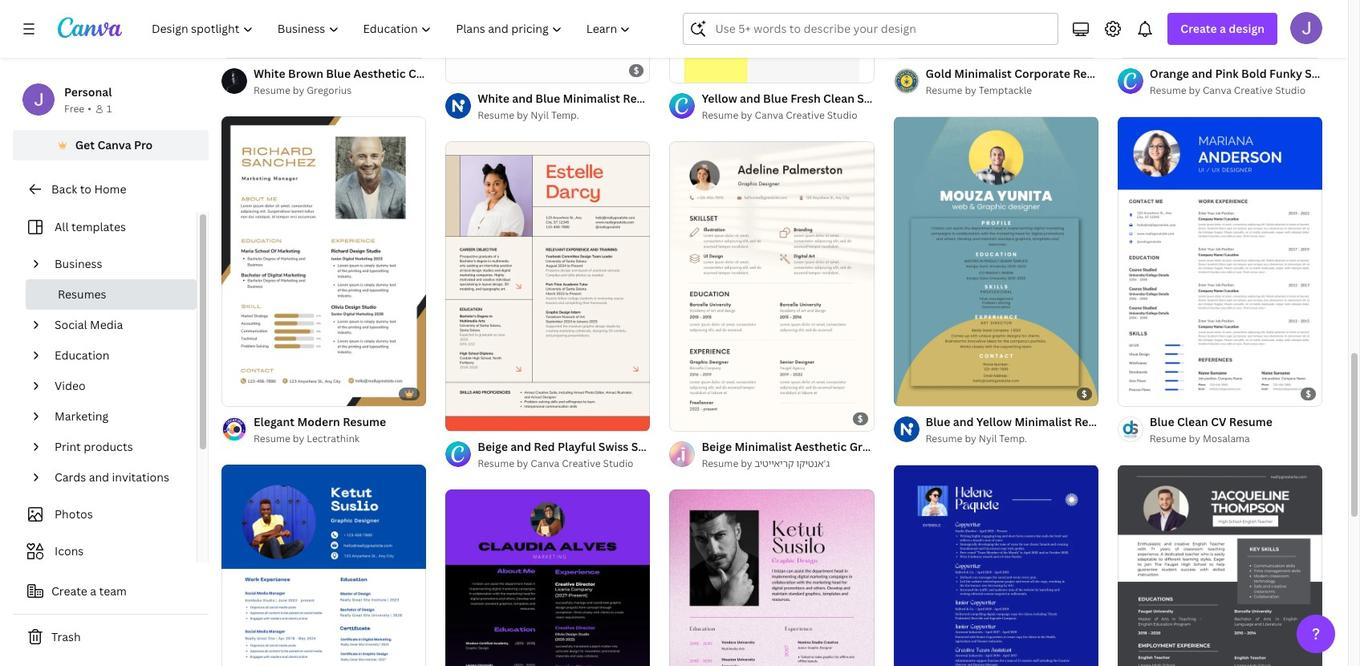 Task type: vqa. For each thing, say whether or not it's contained in the screenshot.


Task type: locate. For each thing, give the bounding box(es) containing it.
2 vertical spatial creative
[[562, 457, 601, 470]]

1 vertical spatial create
[[51, 584, 87, 599]]

0 horizontal spatial corporate
[[409, 66, 464, 81]]

create for create a team
[[51, 584, 87, 599]]

white inside white and blue minimalist resume resume by nyil temp.
[[478, 91, 510, 106]]

0 vertical spatial cv
[[467, 66, 483, 81]]

nyil for blue
[[531, 108, 549, 122]]

blue inside blue and yellow minimalist resume resume by nyil temp.
[[926, 415, 951, 430]]

and for beige
[[511, 439, 531, 454]]

student left in
[[1306, 66, 1350, 81]]

clean inside yellow and blue fresh clean student internship resume resume by canva creative studio
[[824, 91, 855, 106]]

1 corporate from the left
[[409, 66, 464, 81]]

create inside button
[[51, 584, 87, 599]]

1 horizontal spatial aesthetic
[[795, 439, 847, 454]]

and inside white and blue minimalist resume resume by nyil temp.
[[512, 91, 533, 106]]

0 vertical spatial clean
[[824, 91, 855, 106]]

2 horizontal spatial studio
[[1276, 84, 1306, 97]]

0 horizontal spatial of
[[464, 412, 473, 424]]

minimalist inside white and blue minimalist resume resume by nyil temp.
[[563, 91, 620, 106]]

1 horizontal spatial 1
[[457, 412, 462, 424]]

canva down yellow and blue fresh clean student internship resume image
[[755, 108, 784, 122]]

1 of 2 link
[[670, 0, 875, 83], [446, 141, 651, 431]]

icons
[[55, 543, 84, 559]]

student inside orange and pink bold funky student in resume by canva creative studio
[[1306, 66, 1350, 81]]

create a design button
[[1168, 13, 1278, 45]]

1 horizontal spatial creative
[[786, 108, 825, 122]]

1 horizontal spatial student
[[858, 91, 902, 106]]

student inside yellow and blue fresh clean student internship resume resume by canva creative studio
[[858, 91, 902, 106]]

and
[[1192, 66, 1213, 81], [512, 91, 533, 106], [740, 91, 761, 106], [953, 415, 974, 430], [511, 439, 531, 454], [89, 470, 109, 485]]

1 horizontal spatial 1 of 2
[[681, 63, 704, 75]]

student for clean
[[858, 91, 902, 106]]

0 vertical spatial white
[[254, 66, 286, 81]]

cards
[[55, 470, 86, 485]]

create inside 'dropdown button'
[[1181, 21, 1218, 36]]

cards and invitations
[[55, 470, 169, 485]]

create a team button
[[13, 576, 209, 608]]

and inside "beige and red playful swiss student internship resume resume by canva creative studio"
[[511, 439, 531, 454]]

1 of 2 for yellow and blue fresh clean student internship resume image
[[681, 63, 704, 75]]

a
[[1220, 21, 1227, 36], [90, 584, 96, 599]]

resumes
[[58, 287, 106, 302]]

$ for aesthetic
[[858, 413, 863, 425]]

0 vertical spatial 2
[[699, 63, 704, 75]]

$ for blue
[[634, 64, 639, 76]]

2 horizontal spatial resume by canva creative studio link
[[1150, 83, 1323, 99]]

yellow
[[702, 91, 737, 106], [977, 415, 1012, 430]]

resume by canva creative studio link for fresh
[[702, 108, 875, 124]]

blue for fresh
[[763, 91, 788, 106]]

2 horizontal spatial creative
[[1234, 84, 1273, 97]]

social media
[[55, 317, 123, 332]]

cv inside the blue clean cv resume resume by mosalama
[[1212, 415, 1227, 430]]

blue up 'designer'
[[926, 415, 951, 430]]

resume by canva creative studio link down pink
[[1150, 83, 1323, 99]]

1 horizontal spatial resume by canva creative studio link
[[702, 108, 875, 124]]

2 vertical spatial resume by canva creative studio link
[[478, 456, 651, 472]]

and inside blue and yellow minimalist resume resume by nyil temp.
[[953, 415, 974, 430]]

corporate
[[409, 66, 464, 81], [1015, 66, 1071, 81]]

minimalist inside beige minimalist aesthetic graphic designer resume resume by ג'אנטיקו קריאייטיב
[[735, 439, 792, 454]]

create a design
[[1181, 21, 1265, 36]]

1 horizontal spatial cv
[[1212, 415, 1227, 430]]

0 vertical spatial 1 of 2 link
[[670, 0, 875, 83]]

blue inside white and blue minimalist resume resume by nyil temp.
[[536, 91, 560, 106]]

clean up "resume by mosalama" 'link'
[[1178, 415, 1209, 430]]

canva down pink
[[1203, 84, 1232, 97]]

0 vertical spatial studio
[[1276, 84, 1306, 97]]

studio down "yellow and blue fresh clean student internship resume" link
[[827, 108, 858, 122]]

2 vertical spatial 1
[[457, 412, 462, 424]]

studio down funky
[[1276, 84, 1306, 97]]

create left design
[[1181, 21, 1218, 36]]

1 vertical spatial 1 of 2 link
[[446, 141, 651, 431]]

blue inside white brown blue aesthetic corporate cv resume resume by gregorius
[[326, 66, 351, 81]]

temp. inside blue and yellow minimalist resume resume by nyil temp.
[[1000, 432, 1028, 446]]

purple and black minimalist gradient resume image
[[446, 490, 651, 666]]

0 vertical spatial internship
[[904, 91, 961, 106]]

0 horizontal spatial yellow
[[702, 91, 737, 106]]

0 vertical spatial 1
[[681, 63, 686, 75]]

a inside button
[[90, 584, 96, 599]]

creative down playful
[[562, 457, 601, 470]]

1 horizontal spatial yellow
[[977, 415, 1012, 430]]

0 vertical spatial 1 of 2
[[681, 63, 704, 75]]

2
[[699, 63, 704, 75], [475, 412, 480, 424]]

2 corporate from the left
[[1015, 66, 1071, 81]]

temp. for blue
[[551, 108, 579, 122]]

1 beige from the left
[[478, 439, 508, 454]]

2 vertical spatial studio
[[603, 457, 634, 470]]

1 horizontal spatial studio
[[827, 108, 858, 122]]

1 vertical spatial white
[[478, 91, 510, 106]]

temptackle
[[979, 84, 1033, 97]]

white brown blue aesthetic corporate cv resume image
[[222, 0, 426, 58]]

0 horizontal spatial creative
[[562, 457, 601, 470]]

dark gray white professional teacher collage resume image
[[1118, 465, 1323, 666]]

blue and white minimalist resume image
[[894, 465, 1099, 666]]

0 horizontal spatial beige
[[478, 439, 508, 454]]

blue
[[326, 66, 351, 81], [536, 91, 560, 106], [763, 91, 788, 106], [926, 415, 951, 430], [1150, 415, 1175, 430]]

designer
[[896, 439, 944, 454]]

student for funky
[[1306, 66, 1350, 81]]

elegant modern resume image
[[222, 117, 426, 406]]

student inside "beige and red playful swiss student internship resume resume by canva creative studio"
[[631, 439, 676, 454]]

and for cards
[[89, 470, 109, 485]]

1 vertical spatial 1
[[107, 102, 112, 116]]

beige
[[478, 439, 508, 454], [702, 439, 732, 454]]

invitations
[[112, 470, 169, 485]]

and for blue
[[953, 415, 974, 430]]

$
[[634, 64, 639, 76], [1082, 388, 1088, 400], [1306, 388, 1312, 400], [858, 413, 863, 425]]

blue up the resume by gregorius link
[[326, 66, 351, 81]]

canva left pro
[[97, 137, 131, 153]]

0 horizontal spatial studio
[[603, 457, 634, 470]]

and for yellow
[[740, 91, 761, 106]]

nyil inside white and blue minimalist resume resume by nyil temp.
[[531, 108, 549, 122]]

0 vertical spatial temp.
[[551, 108, 579, 122]]

1
[[681, 63, 686, 75], [107, 102, 112, 116], [457, 412, 462, 424]]

white down white and blue minimalist resume image
[[478, 91, 510, 106]]

1 horizontal spatial internship
[[904, 91, 961, 106]]

0 horizontal spatial resume by canva creative studio link
[[478, 456, 651, 472]]

nyil down "blue and yellow minimalist resume" link
[[979, 432, 997, 446]]

1 horizontal spatial of
[[688, 63, 697, 75]]

of
[[688, 63, 697, 75], [464, 412, 473, 424]]

cv
[[467, 66, 483, 81], [1212, 415, 1227, 430]]

1 horizontal spatial resume by nyil temp. link
[[926, 431, 1099, 447]]

1 horizontal spatial clean
[[1178, 415, 1209, 430]]

0 vertical spatial resume by canva creative studio link
[[1150, 83, 1323, 99]]

1 horizontal spatial beige
[[702, 439, 732, 454]]

1 horizontal spatial temp.
[[1000, 432, 1028, 446]]

canva inside orange and pink bold funky student in resume by canva creative studio
[[1203, 84, 1232, 97]]

gold minimalist corporate resume image
[[894, 0, 1099, 58]]

ג'אנטיקו
[[797, 457, 830, 470]]

by
[[293, 84, 304, 97], [965, 84, 977, 97], [1189, 84, 1201, 97], [517, 108, 529, 122], [741, 108, 753, 122], [293, 432, 304, 446], [965, 432, 977, 446], [1189, 432, 1201, 446], [517, 457, 529, 470], [741, 457, 753, 470]]

creative inside yellow and blue fresh clean student internship resume resume by canva creative studio
[[786, 108, 825, 122]]

beige up the resume by ג'אנטיקו קריאייטיב 'link'
[[702, 439, 732, 454]]

resume by nyil temp. link for yellow
[[926, 431, 1099, 447]]

blue clean cv resume resume by mosalama
[[1150, 415, 1273, 446]]

student
[[1306, 66, 1350, 81], [858, 91, 902, 106], [631, 439, 676, 454]]

clean inside the blue clean cv resume resume by mosalama
[[1178, 415, 1209, 430]]

resume by canva creative studio link for bold
[[1150, 83, 1323, 99]]

resume
[[485, 66, 529, 81], [1073, 66, 1117, 81], [254, 84, 291, 97], [926, 84, 963, 97], [1150, 84, 1187, 97], [623, 91, 667, 106], [964, 91, 1007, 106], [478, 108, 515, 122], [702, 108, 739, 122], [343, 414, 386, 430], [1075, 415, 1118, 430], [1230, 415, 1273, 430], [254, 432, 291, 446], [926, 432, 963, 446], [1150, 432, 1187, 446], [737, 439, 781, 454], [947, 439, 990, 454], [478, 457, 515, 470], [702, 457, 739, 470]]

1 vertical spatial nyil
[[979, 432, 997, 446]]

and for white
[[512, 91, 533, 106]]

a left design
[[1220, 21, 1227, 36]]

0 horizontal spatial 1 of 2
[[457, 412, 480, 424]]

blue for minimalist
[[536, 91, 560, 106]]

2 vertical spatial student
[[631, 439, 676, 454]]

resume by canva creative studio link
[[1150, 83, 1323, 99], [702, 108, 875, 124], [478, 456, 651, 472]]

0 vertical spatial nyil
[[531, 108, 549, 122]]

get canva pro
[[75, 137, 153, 153]]

1 vertical spatial temp.
[[1000, 432, 1028, 446]]

resume by canva creative studio link down the fresh
[[702, 108, 875, 124]]

1 horizontal spatial nyil
[[979, 432, 997, 446]]

0 vertical spatial resume by nyil temp. link
[[478, 108, 651, 124]]

creative down the orange and pink bold funky student in link
[[1234, 84, 1273, 97]]

blue clean cv resume link
[[1150, 414, 1273, 431]]

studio inside yellow and blue fresh clean student internship resume resume by canva creative studio
[[827, 108, 858, 122]]

creative for yellow and blue fresh clean student internship resume
[[786, 108, 825, 122]]

gregorius
[[307, 84, 352, 97]]

white inside white brown blue aesthetic corporate cv resume resume by gregorius
[[254, 66, 286, 81]]

1 vertical spatial clean
[[1178, 415, 1209, 430]]

white for white brown blue aesthetic corporate cv resume
[[254, 66, 286, 81]]

blue and white minimalist professional resume image
[[222, 465, 426, 666]]

blue inside yellow and blue fresh clean student internship resume resume by canva creative studio
[[763, 91, 788, 106]]

video
[[55, 378, 86, 393]]

$ for cv
[[1306, 388, 1312, 400]]

temp.
[[551, 108, 579, 122], [1000, 432, 1028, 446]]

0 horizontal spatial a
[[90, 584, 96, 599]]

orange and pink bold funky student in link
[[1150, 65, 1361, 83]]

1 horizontal spatial corporate
[[1015, 66, 1071, 81]]

white
[[254, 66, 286, 81], [478, 91, 510, 106]]

resume by canva creative studio link down playful
[[478, 456, 651, 472]]

get canva pro button
[[13, 130, 209, 161]]

create down icons
[[51, 584, 87, 599]]

1 horizontal spatial 2
[[699, 63, 704, 75]]

1 vertical spatial creative
[[786, 108, 825, 122]]

templates
[[71, 219, 126, 234]]

trash link
[[13, 621, 209, 653]]

by inside white brown blue aesthetic corporate cv resume resume by gregorius
[[293, 84, 304, 97]]

0 horizontal spatial aesthetic
[[354, 66, 406, 81]]

0 horizontal spatial 1 of 2 link
[[446, 141, 651, 431]]

0 vertical spatial a
[[1220, 21, 1227, 36]]

1 horizontal spatial a
[[1220, 21, 1227, 36]]

fresh
[[791, 91, 821, 106]]

1 horizontal spatial 1 of 2 link
[[670, 0, 875, 83]]

orange and pink bold funky student internship resume image
[[1118, 0, 1323, 58]]

by inside orange and pink bold funky student in resume by canva creative studio
[[1189, 84, 1201, 97]]

by inside "beige and red playful swiss student internship resume resume by canva creative studio"
[[517, 457, 529, 470]]

resume by nyil temp. link for blue
[[478, 108, 651, 124]]

0 horizontal spatial resume by nyil temp. link
[[478, 108, 651, 124]]

1 horizontal spatial create
[[1181, 21, 1218, 36]]

social media link
[[48, 310, 187, 340]]

creative down the fresh
[[786, 108, 825, 122]]

create
[[1181, 21, 1218, 36], [51, 584, 87, 599]]

personal
[[64, 84, 112, 100]]

internship for beige and red playful swiss student internship resume
[[678, 439, 735, 454]]

orange
[[1150, 66, 1190, 81]]

1 of 2
[[681, 63, 704, 75], [457, 412, 480, 424]]

1 vertical spatial 1 of 2
[[457, 412, 480, 424]]

blue down white and blue minimalist resume image
[[536, 91, 560, 106]]

clean right the fresh
[[824, 91, 855, 106]]

corporate down top level navigation element on the left of the page
[[409, 66, 464, 81]]

0 vertical spatial yellow
[[702, 91, 737, 106]]

1 vertical spatial a
[[90, 584, 96, 599]]

blue inside the blue clean cv resume resume by mosalama
[[1150, 415, 1175, 430]]

red
[[534, 439, 555, 454]]

temp. inside white and blue minimalist resume resume by nyil temp.
[[551, 108, 579, 122]]

1 vertical spatial studio
[[827, 108, 858, 122]]

team
[[99, 584, 127, 599]]

studio
[[1276, 84, 1306, 97], [827, 108, 858, 122], [603, 457, 634, 470]]

1 vertical spatial student
[[858, 91, 902, 106]]

1 vertical spatial of
[[464, 412, 473, 424]]

studio for yellow and blue fresh clean student internship resume
[[827, 108, 858, 122]]

internship inside "beige and red playful swiss student internship resume resume by canva creative studio"
[[678, 439, 735, 454]]

1 horizontal spatial white
[[478, 91, 510, 106]]

a left team
[[90, 584, 96, 599]]

a inside 'dropdown button'
[[1220, 21, 1227, 36]]

0 vertical spatial aesthetic
[[354, 66, 406, 81]]

1 vertical spatial cv
[[1212, 415, 1227, 430]]

student for swiss
[[631, 439, 676, 454]]

student down search 'search field'
[[858, 91, 902, 106]]

temp. down "blue and yellow minimalist resume" link
[[1000, 432, 1028, 446]]

blue left the fresh
[[763, 91, 788, 106]]

studio for beige and red playful swiss student internship resume
[[603, 457, 634, 470]]

0 horizontal spatial 2
[[475, 412, 480, 424]]

nyil inside blue and yellow minimalist resume resume by nyil temp.
[[979, 432, 997, 446]]

by inside yellow and blue fresh clean student internship resume resume by canva creative studio
[[741, 108, 753, 122]]

student right swiss
[[631, 439, 676, 454]]

0 horizontal spatial internship
[[678, 439, 735, 454]]

aesthetic
[[354, 66, 406, 81], [795, 439, 847, 454]]

2 beige from the left
[[702, 439, 732, 454]]

resume by nyil temp. link
[[478, 108, 651, 124], [926, 431, 1099, 447]]

2 horizontal spatial student
[[1306, 66, 1350, 81]]

1 vertical spatial 2
[[475, 412, 480, 424]]

and inside yellow and blue fresh clean student internship resume resume by canva creative studio
[[740, 91, 761, 106]]

2 for yellow and blue fresh clean student internship resume image
[[699, 63, 704, 75]]

and inside orange and pink bold funky student in resume by canva creative studio
[[1192, 66, 1213, 81]]

white left brown
[[254, 66, 286, 81]]

1 vertical spatial internship
[[678, 439, 735, 454]]

creative inside "beige and red playful swiss student internship resume resume by canva creative studio"
[[562, 457, 601, 470]]

minimalist
[[955, 66, 1012, 81], [563, 91, 620, 106], [1015, 415, 1072, 430], [735, 439, 792, 454]]

beige and red playful swiss student internship resume image
[[446, 141, 651, 431]]

print products
[[55, 439, 133, 454]]

0 vertical spatial create
[[1181, 21, 1218, 36]]

0 vertical spatial creative
[[1234, 84, 1273, 97]]

studio inside "beige and red playful swiss student internship resume resume by canva creative studio"
[[603, 457, 634, 470]]

beige inside beige minimalist aesthetic graphic designer resume resume by ג'אנטיקו קריאייטיב
[[702, 439, 732, 454]]

temp. for yellow
[[1000, 432, 1028, 446]]

0 horizontal spatial cv
[[467, 66, 483, 81]]

jacob simon image
[[1291, 12, 1323, 44]]

yellow and blue fresh clean student internship resume link
[[702, 90, 1007, 108]]

nyil down white and blue minimalist resume link
[[531, 108, 549, 122]]

aesthetic up ג'אנטיקו
[[795, 439, 847, 454]]

by inside elegant modern resume resume by lectrathink
[[293, 432, 304, 446]]

blue up "resume by mosalama" 'link'
[[1150, 415, 1175, 430]]

studio down swiss
[[603, 457, 634, 470]]

0 horizontal spatial white
[[254, 66, 286, 81]]

aesthetic up the resume by gregorius link
[[354, 66, 406, 81]]

1 vertical spatial aesthetic
[[795, 439, 847, 454]]

white and blue minimalist resume image
[[446, 0, 651, 83]]

beige left red
[[478, 439, 508, 454]]

1 vertical spatial yellow
[[977, 415, 1012, 430]]

1 vertical spatial resume by nyil temp. link
[[926, 431, 1099, 447]]

canva
[[1203, 84, 1232, 97], [755, 108, 784, 122], [97, 137, 131, 153], [531, 457, 560, 470]]

mosalama
[[1203, 432, 1251, 446]]

0 horizontal spatial student
[[631, 439, 676, 454]]

canva down red
[[531, 457, 560, 470]]

internship inside yellow and blue fresh clean student internship resume resume by canva creative studio
[[904, 91, 961, 106]]

None search field
[[684, 13, 1059, 45]]

white and blue minimalist resume link
[[478, 90, 667, 108]]

0 vertical spatial student
[[1306, 66, 1350, 81]]

0 vertical spatial of
[[688, 63, 697, 75]]

clean
[[824, 91, 855, 106], [1178, 415, 1209, 430]]

media
[[90, 317, 123, 332]]

beige inside "beige and red playful swiss student internship resume resume by canva creative studio"
[[478, 439, 508, 454]]

0 horizontal spatial nyil
[[531, 108, 549, 122]]

yellow inside yellow and blue fresh clean student internship resume resume by canva creative studio
[[702, 91, 737, 106]]

bold
[[1242, 66, 1267, 81]]

free •
[[64, 102, 91, 116]]

and for orange
[[1192, 66, 1213, 81]]

2 horizontal spatial 1
[[681, 63, 686, 75]]

0 horizontal spatial clean
[[824, 91, 855, 106]]

0 horizontal spatial create
[[51, 584, 87, 599]]

1 vertical spatial resume by canva creative studio link
[[702, 108, 875, 124]]

social
[[55, 317, 87, 332]]

0 horizontal spatial temp.
[[551, 108, 579, 122]]

yellow and blue fresh clean student internship resume image
[[670, 0, 875, 83]]

beige minimalist aesthetic graphic designer resume image
[[670, 141, 875, 431]]

blue and yellow minimalist resume link
[[926, 414, 1118, 431]]

corporate up resume by temptackle link
[[1015, 66, 1071, 81]]

temp. down white and blue minimalist resume link
[[551, 108, 579, 122]]



Task type: describe. For each thing, give the bounding box(es) containing it.
marketing
[[55, 409, 108, 424]]

minimalist inside blue and yellow minimalist resume resume by nyil temp.
[[1015, 415, 1072, 430]]

white brown blue aesthetic corporate cv resume link
[[254, 65, 529, 83]]

0 horizontal spatial 1
[[107, 102, 112, 116]]

elegant modern resume resume by lectrathink
[[254, 414, 386, 446]]

pink
[[1216, 66, 1239, 81]]

creative inside orange and pink bold funky student in resume by canva creative studio
[[1234, 84, 1273, 97]]

by inside white and blue minimalist resume resume by nyil temp.
[[517, 108, 529, 122]]

resume by ג'אנטיקו קריאייטיב link
[[702, 456, 875, 472]]

lectrathink
[[307, 432, 360, 446]]

playful
[[558, 439, 596, 454]]

top level navigation element
[[141, 13, 645, 45]]

trash
[[51, 629, 81, 645]]

marketing link
[[48, 401, 187, 432]]

print
[[55, 439, 81, 454]]

business link
[[48, 249, 187, 279]]

by inside blue and yellow minimalist resume resume by nyil temp.
[[965, 432, 977, 446]]

all
[[55, 219, 69, 234]]

swiss
[[599, 439, 629, 454]]

all templates
[[55, 219, 126, 234]]

video link
[[48, 371, 187, 401]]

aesthetic inside beige minimalist aesthetic graphic designer resume resume by ג'אנטיקו קריאייטיב
[[795, 439, 847, 454]]

gold minimalist corporate resume link
[[926, 65, 1117, 83]]

of for beige and red playful swiss student internship resume 'image'
[[464, 412, 473, 424]]

by inside the blue clean cv resume resume by mosalama
[[1189, 432, 1201, 446]]

beige and red playful swiss student internship resume link
[[478, 438, 781, 456]]

1 for bottommost 1 of 2 link
[[457, 412, 462, 424]]

canva inside "beige and red playful swiss student internship resume resume by canva creative studio"
[[531, 457, 560, 470]]

canva inside yellow and blue fresh clean student internship resume resume by canva creative studio
[[755, 108, 784, 122]]

beige for beige minimalist aesthetic graphic designer resume
[[702, 439, 732, 454]]

a for team
[[90, 584, 96, 599]]

blue for aesthetic
[[326, 66, 351, 81]]

back to home link
[[13, 173, 209, 206]]

business
[[55, 256, 102, 271]]

creative for beige and red playful swiss student internship resume
[[562, 457, 601, 470]]

education
[[55, 348, 109, 363]]

resume inside orange and pink bold funky student in resume by canva creative studio
[[1150, 84, 1187, 97]]

white for white and blue minimalist resume
[[478, 91, 510, 106]]

blue and yellow minimalist resume resume by nyil temp.
[[926, 415, 1118, 446]]

create a team
[[51, 584, 127, 599]]

in
[[1352, 66, 1361, 81]]

elegant modern resume link
[[254, 414, 386, 431]]

yellow and blue fresh clean student internship resume resume by canva creative studio
[[702, 91, 1007, 122]]

resume by gregorius link
[[254, 83, 426, 99]]

back
[[51, 181, 77, 197]]

1 for the rightmost 1 of 2 link
[[681, 63, 686, 75]]

back to home
[[51, 181, 126, 197]]

by inside beige minimalist aesthetic graphic designer resume resume by ג'אנטיקו קריאייטיב
[[741, 457, 753, 470]]

graphic
[[850, 439, 893, 454]]

corporate inside gold minimalist corporate resume resume by temptackle
[[1015, 66, 1071, 81]]

get
[[75, 137, 95, 153]]

studio inside orange and pink bold funky student in resume by canva creative studio
[[1276, 84, 1306, 97]]

brown
[[288, 66, 323, 81]]

funky
[[1270, 66, 1303, 81]]

resume by lectrathink link
[[254, 431, 386, 447]]

canva inside button
[[97, 137, 131, 153]]

photos
[[55, 507, 93, 522]]

internship for yellow and blue fresh clean student internship resume
[[904, 91, 961, 106]]

gradient white and pink minimalist resume image
[[670, 490, 875, 666]]

$ for yellow
[[1082, 388, 1088, 400]]

beige and red playful swiss student internship resume resume by canva creative studio
[[478, 439, 781, 470]]

products
[[84, 439, 133, 454]]

beige minimalist aesthetic graphic designer resume resume by ג'אנטיקו קריאייטיב
[[702, 439, 990, 470]]

gold minimalist corporate resume resume by temptackle
[[926, 66, 1117, 97]]

1 of 2 for beige and red playful swiss student internship resume 'image'
[[457, 412, 480, 424]]

home
[[94, 181, 126, 197]]

blue and yellow minimalist resume image
[[894, 117, 1099, 406]]

beige for beige and red playful swiss student internship resume
[[478, 439, 508, 454]]

design
[[1229, 21, 1265, 36]]

blue clean cv resume image
[[1118, 117, 1323, 406]]

a for design
[[1220, 21, 1227, 36]]

corporate inside white brown blue aesthetic corporate cv resume resume by gregorius
[[409, 66, 464, 81]]

elegant
[[254, 414, 295, 430]]

education link
[[48, 340, 187, 371]]

free
[[64, 102, 84, 116]]

resume by temptackle link
[[926, 83, 1099, 99]]

modern
[[297, 414, 340, 430]]

2 for beige and red playful swiss student internship resume 'image'
[[475, 412, 480, 424]]

קריאייטיב
[[755, 457, 794, 470]]

•
[[88, 102, 91, 116]]

resume by mosalama link
[[1150, 431, 1273, 447]]

nyil for yellow
[[979, 432, 997, 446]]

white brown blue aesthetic corporate cv resume resume by gregorius
[[254, 66, 529, 97]]

all templates link
[[22, 212, 187, 242]]

aesthetic inside white brown blue aesthetic corporate cv resume resume by gregorius
[[354, 66, 406, 81]]

print products link
[[48, 432, 187, 462]]

photos link
[[22, 499, 187, 530]]

cv inside white brown blue aesthetic corporate cv resume resume by gregorius
[[467, 66, 483, 81]]

yellow inside blue and yellow minimalist resume resume by nyil temp.
[[977, 415, 1012, 430]]

create for create a design
[[1181, 21, 1218, 36]]

beige minimalist aesthetic graphic designer resume link
[[702, 438, 990, 456]]

to
[[80, 181, 91, 197]]

icons link
[[22, 536, 187, 567]]

pro
[[134, 137, 153, 153]]

white and blue minimalist resume resume by nyil temp.
[[478, 91, 667, 122]]

of for yellow and blue fresh clean student internship resume image
[[688, 63, 697, 75]]

resume by canva creative studio link for playful
[[478, 456, 651, 472]]

by inside gold minimalist corporate resume resume by temptackle
[[965, 84, 977, 97]]

orange and pink bold funky student in resume by canva creative studio
[[1150, 66, 1361, 97]]

Search search field
[[716, 14, 1049, 44]]

gold
[[926, 66, 952, 81]]

cards and invitations link
[[48, 462, 187, 493]]

minimalist inside gold minimalist corporate resume resume by temptackle
[[955, 66, 1012, 81]]



